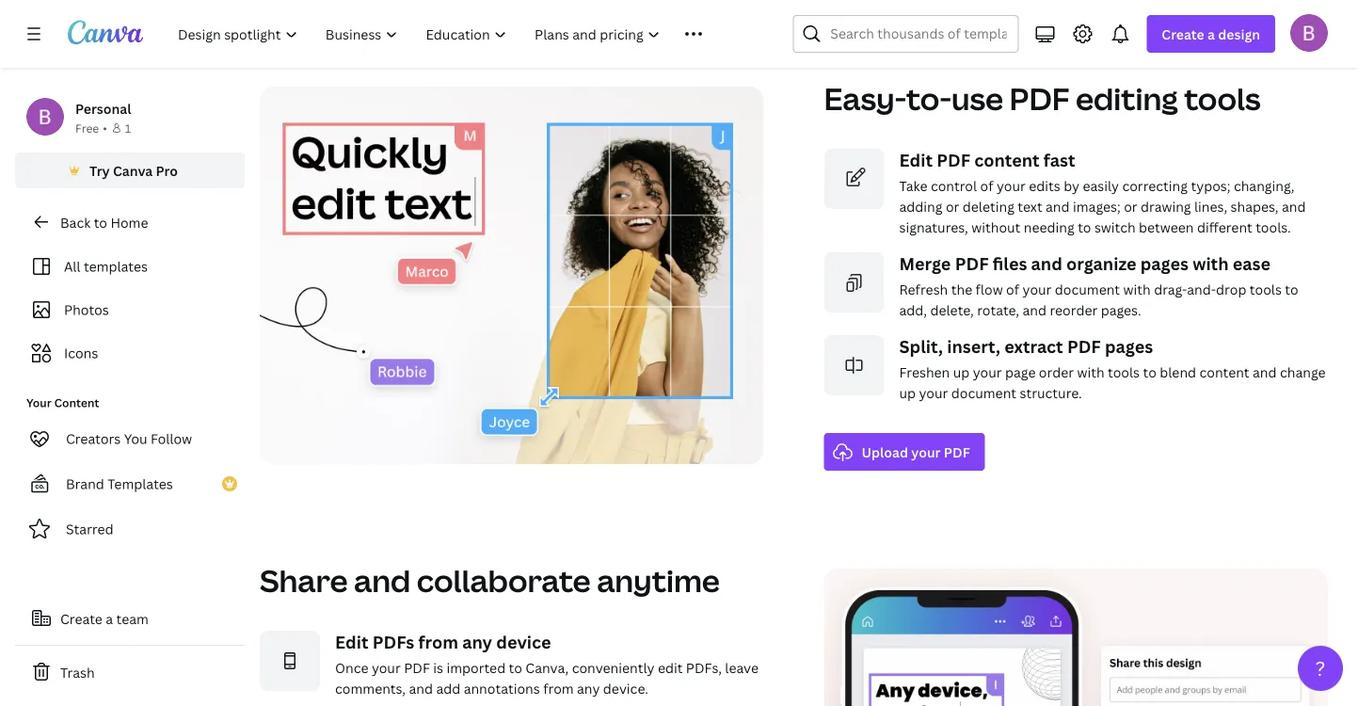 Task type: vqa. For each thing, say whether or not it's contained in the screenshot.
'TAKE'
yes



Task type: locate. For each thing, give the bounding box(es) containing it.
take
[[900, 177, 928, 195]]

or
[[946, 197, 960, 215], [1124, 197, 1138, 215]]

edit inside 'edit pdf content fast take control of your edits by easily correcting typos; changing, adding or deleting text and images; or drawing lines, shapes, and signatures, without needing to switch between different tools.'
[[900, 148, 933, 171]]

and down needing
[[1032, 252, 1063, 275]]

drawing
[[1141, 197, 1192, 215]]

0 vertical spatial a
[[1208, 25, 1216, 43]]

pdf inside 'edit pdf content fast take control of your edits by easily correcting typos; changing, adding or deleting text and images; or drawing lines, shapes, and signatures, without needing to switch between different tools.'
[[937, 148, 971, 171]]

2 vertical spatial tools
[[1108, 363, 1140, 381]]

leave
[[725, 659, 759, 677]]

document
[[1055, 280, 1121, 298], [952, 384, 1017, 402]]

1 horizontal spatial any
[[577, 679, 600, 697]]

signatures,
[[900, 218, 969, 236]]

a inside dropdown button
[[1208, 25, 1216, 43]]

a
[[1208, 25, 1216, 43], [106, 610, 113, 628]]

starred
[[66, 520, 114, 538]]

0 vertical spatial of
[[981, 177, 994, 195]]

share
[[260, 560, 348, 601]]

photos link
[[26, 292, 234, 328]]

between
[[1139, 218, 1194, 236]]

to left the blend
[[1144, 363, 1157, 381]]

drag-
[[1155, 280, 1188, 298]]

pdf right upload on the right bottom
[[944, 443, 971, 461]]

create for create a team
[[60, 610, 103, 628]]

document up reorder
[[1055, 280, 1121, 298]]

or up switch
[[1124, 197, 1138, 215]]

0 vertical spatial pages
[[1141, 252, 1189, 275]]

try
[[90, 161, 110, 179]]

0 vertical spatial content
[[975, 148, 1040, 171]]

of right flow
[[1007, 280, 1020, 298]]

content up edits
[[975, 148, 1040, 171]]

or down control
[[946, 197, 960, 215]]

create left team
[[60, 610, 103, 628]]

of inside 'edit pdf content fast take control of your edits by easily correcting typos; changing, adding or deleting text and images; or drawing lines, shapes, and signatures, without needing to switch between different tools.'
[[981, 177, 994, 195]]

create inside button
[[60, 610, 103, 628]]

1 horizontal spatial content
[[1200, 363, 1250, 381]]

to down images;
[[1078, 218, 1092, 236]]

to inside the split, insert, extract pdf pages freshen up your page order with tools to blend content and change up your document structure.
[[1144, 363, 1157, 381]]

freshen
[[900, 363, 950, 381]]

0 horizontal spatial of
[[981, 177, 994, 195]]

add,
[[900, 301, 928, 319]]

with inside the split, insert, extract pdf pages freshen up your page order with tools to blend content and change up your document structure.
[[1078, 363, 1105, 381]]

pages up drag-
[[1141, 252, 1189, 275]]

of up "deleting"
[[981, 177, 994, 195]]

with right order at the right of page
[[1078, 363, 1105, 381]]

0 horizontal spatial create
[[60, 610, 103, 628]]

and up tools.
[[1282, 197, 1306, 215]]

your
[[997, 177, 1026, 195], [1023, 280, 1052, 298], [973, 363, 1002, 381], [919, 384, 949, 402], [912, 443, 941, 461], [372, 659, 401, 677]]

with up "pages."
[[1124, 280, 1151, 298]]

and up pdfs
[[354, 560, 411, 601]]

use
[[952, 78, 1004, 119]]

pdf up order at the right of page
[[1068, 335, 1101, 358]]

typos;
[[1192, 177, 1231, 195]]

1 vertical spatial up
[[900, 384, 916, 402]]

merge pdf files and organize pages with ease refresh the flow of your document with drag-and-drop tools to add, delete, rotate, and reorder pages.
[[900, 252, 1299, 319]]

switch
[[1095, 218, 1136, 236]]

edit up once
[[335, 630, 369, 654]]

1 vertical spatial create
[[60, 610, 103, 628]]

pdf inside edit pdfs from any device once your pdf is imported to canva, conveniently edit pdfs, leave comments, and add annotations from any device.
[[404, 659, 430, 677]]

pdf right 'use'
[[1010, 78, 1070, 119]]

and
[[1046, 197, 1070, 215], [1282, 197, 1306, 215], [1032, 252, 1063, 275], [1023, 301, 1047, 319], [1253, 363, 1277, 381], [354, 560, 411, 601], [409, 679, 433, 697]]

to inside edit pdfs from any device once your pdf is imported to canva, conveniently edit pdfs, leave comments, and add annotations from any device.
[[509, 659, 523, 677]]

up down freshen
[[900, 384, 916, 402]]

0 vertical spatial from
[[419, 630, 458, 654]]

1 horizontal spatial of
[[1007, 280, 1020, 298]]

1 horizontal spatial or
[[1124, 197, 1138, 215]]

0 horizontal spatial up
[[900, 384, 916, 402]]

fast
[[1044, 148, 1076, 171]]

2 vertical spatial with
[[1078, 363, 1105, 381]]

create a team button
[[15, 600, 245, 637]]

easy-
[[824, 78, 907, 119]]

?
[[1316, 655, 1326, 682]]

lines,
[[1195, 197, 1228, 215]]

content
[[54, 395, 99, 411]]

pdf
[[1010, 78, 1070, 119], [937, 148, 971, 171], [955, 252, 989, 275], [1068, 335, 1101, 358], [944, 443, 971, 461], [404, 659, 430, 677]]

edit pdf content fast take control of your edits by easily correcting typos; changing, adding or deleting text and images; or drawing lines, shapes, and signatures, without needing to switch between different tools.
[[900, 148, 1306, 236]]

0 vertical spatial up
[[954, 363, 970, 381]]

with up and-
[[1193, 252, 1229, 275]]

edit up take
[[900, 148, 933, 171]]

edit pdfs from any device image
[[260, 631, 320, 691]]

content right the blend
[[1200, 363, 1250, 381]]

2 or from the left
[[1124, 197, 1138, 215]]

with
[[1193, 252, 1229, 275], [1124, 280, 1151, 298], [1078, 363, 1105, 381]]

0 horizontal spatial or
[[946, 197, 960, 215]]

tools
[[1185, 78, 1261, 119], [1250, 280, 1282, 298], [1108, 363, 1140, 381]]

any down conveniently
[[577, 679, 600, 697]]

content inside the split, insert, extract pdf pages freshen up your page order with tools to blend content and change up your document structure.
[[1200, 363, 1250, 381]]

0 vertical spatial create
[[1162, 25, 1205, 43]]

tools left the blend
[[1108, 363, 1140, 381]]

0 horizontal spatial document
[[952, 384, 1017, 402]]

all templates
[[64, 258, 148, 275]]

document inside the split, insert, extract pdf pages freshen up your page order with tools to blend content and change up your document structure.
[[952, 384, 1017, 402]]

document down the page
[[952, 384, 1017, 402]]

0 vertical spatial document
[[1055, 280, 1121, 298]]

1 horizontal spatial edit
[[900, 148, 933, 171]]

all templates link
[[26, 249, 234, 284]]

1 vertical spatial content
[[1200, 363, 1250, 381]]

1 vertical spatial with
[[1124, 280, 1151, 298]]

create a design
[[1162, 25, 1261, 43]]

canva
[[113, 161, 153, 179]]

1 vertical spatial any
[[577, 679, 600, 697]]

0 horizontal spatial from
[[419, 630, 458, 654]]

is
[[433, 659, 443, 677]]

0 horizontal spatial any
[[462, 630, 492, 654]]

1 horizontal spatial from
[[543, 679, 574, 697]]

rotate,
[[978, 301, 1020, 319]]

pdfs
[[373, 630, 415, 654]]

0 horizontal spatial edit
[[335, 630, 369, 654]]

a left team
[[106, 610, 113, 628]]

your
[[26, 395, 52, 411]]

1 horizontal spatial with
[[1124, 280, 1151, 298]]

your up comments,
[[372, 659, 401, 677]]

up
[[954, 363, 970, 381], [900, 384, 916, 402]]

from down canva,
[[543, 679, 574, 697]]

and left add
[[409, 679, 433, 697]]

and left change at bottom
[[1253, 363, 1277, 381]]

pages
[[1141, 252, 1189, 275], [1105, 335, 1154, 358]]

drop
[[1217, 280, 1247, 298]]

flow
[[976, 280, 1003, 298]]

to up the annotations
[[509, 659, 523, 677]]

files
[[993, 252, 1028, 275]]

1 vertical spatial edit
[[335, 630, 369, 654]]

and up needing
[[1046, 197, 1070, 215]]

tools down create a design dropdown button
[[1185, 78, 1261, 119]]

create left design
[[1162, 25, 1205, 43]]

easy-to-use pdf editing tools
[[824, 78, 1261, 119]]

all
[[64, 258, 81, 275]]

1 vertical spatial of
[[1007, 280, 1020, 298]]

device
[[496, 630, 551, 654]]

1 vertical spatial a
[[106, 610, 113, 628]]

content inside 'edit pdf content fast take control of your edits by easily correcting typos; changing, adding or deleting text and images; or drawing lines, shapes, and signatures, without needing to switch between different tools.'
[[975, 148, 1040, 171]]

1 vertical spatial document
[[952, 384, 1017, 402]]

your inside 'edit pdf content fast take control of your edits by easily correcting typos; changing, adding or deleting text and images; or drawing lines, shapes, and signatures, without needing to switch between different tools.'
[[997, 177, 1026, 195]]

try canva pro
[[90, 161, 178, 179]]

tools down ease
[[1250, 280, 1282, 298]]

any up imported
[[462, 630, 492, 654]]

0 horizontal spatial a
[[106, 610, 113, 628]]

top level navigation element
[[166, 15, 748, 53], [166, 15, 748, 53]]

creators you follow link
[[15, 420, 245, 458]]

pages down "pages."
[[1105, 335, 1154, 358]]

Search search field
[[831, 16, 1007, 52]]

1 vertical spatial tools
[[1250, 280, 1282, 298]]

None search field
[[793, 15, 1019, 53]]

0 horizontal spatial with
[[1078, 363, 1105, 381]]

1 horizontal spatial create
[[1162, 25, 1205, 43]]

your up text
[[997, 177, 1026, 195]]

up down insert,
[[954, 363, 970, 381]]

pdf left is
[[404, 659, 430, 677]]

reorder
[[1050, 301, 1098, 319]]

0 vertical spatial any
[[462, 630, 492, 654]]

pdf up the the
[[955, 252, 989, 275]]

create
[[1162, 25, 1205, 43], [60, 610, 103, 628]]

create inside dropdown button
[[1162, 25, 1205, 43]]

1 or from the left
[[946, 197, 960, 215]]

a inside button
[[106, 610, 113, 628]]

pdf inside the split, insert, extract pdf pages freshen up your page order with tools to blend content and change up your document structure.
[[1068, 335, 1101, 358]]

icons link
[[26, 335, 234, 371]]

from up is
[[419, 630, 458, 654]]

edit for edit pdfs from any device
[[335, 630, 369, 654]]

brand templates
[[66, 475, 173, 493]]

your down files
[[1023, 280, 1052, 298]]

team
[[116, 610, 149, 628]]

and inside the split, insert, extract pdf pages freshen up your page order with tools to blend content and change up your document structure.
[[1253, 363, 1277, 381]]

1 horizontal spatial a
[[1208, 25, 1216, 43]]

0 horizontal spatial content
[[975, 148, 1040, 171]]

of
[[981, 177, 994, 195], [1007, 280, 1020, 298]]

to inside 'edit pdf content fast take control of your edits by easily correcting typos; changing, adding or deleting text and images; or drawing lines, shapes, and signatures, without needing to switch between different tools.'
[[1078, 218, 1092, 236]]

2 horizontal spatial with
[[1193, 252, 1229, 275]]

tools inside the split, insert, extract pdf pages freshen up your page order with tools to blend content and change up your document structure.
[[1108, 363, 1140, 381]]

edit inside edit pdfs from any device once your pdf is imported to canva, conveniently edit pdfs, leave comments, and add annotations from any device.
[[335, 630, 369, 654]]

structure.
[[1020, 384, 1083, 402]]

extract
[[1005, 335, 1064, 358]]

a left design
[[1208, 25, 1216, 43]]

pdf up control
[[937, 148, 971, 171]]

refresh
[[900, 280, 948, 298]]

pdf inside "button"
[[944, 443, 971, 461]]

upload
[[862, 443, 909, 461]]

0 vertical spatial edit
[[900, 148, 933, 171]]

1 vertical spatial pages
[[1105, 335, 1154, 358]]

your down insert,
[[973, 363, 1002, 381]]

to right drop
[[1286, 280, 1299, 298]]

your right upload on the right bottom
[[912, 443, 941, 461]]

0 vertical spatial with
[[1193, 252, 1229, 275]]

bob builder image
[[1291, 14, 1329, 52]]

1 horizontal spatial document
[[1055, 280, 1121, 298]]

1 horizontal spatial up
[[954, 363, 970, 381]]



Task type: describe. For each thing, give the bounding box(es) containing it.
personal
[[75, 99, 131, 117]]

pro
[[156, 161, 178, 179]]

1
[[125, 120, 131, 136]]

device.
[[603, 679, 649, 697]]

a for team
[[106, 610, 113, 628]]

your inside edit pdfs from any device once your pdf is imported to canva, conveniently edit pdfs, leave comments, and add annotations from any device.
[[372, 659, 401, 677]]

edit for edit pdf content fast
[[900, 148, 933, 171]]

pages inside merge pdf files and organize pages with ease refresh the flow of your document with drag-and-drop tools to add, delete, rotate, and reorder pages.
[[1141, 252, 1189, 275]]

edit pdfs from any device once your pdf is imported to canva, conveniently edit pdfs, leave comments, and add annotations from any device.
[[335, 630, 759, 697]]

and inside edit pdfs from any device once your pdf is imported to canva, conveniently edit pdfs, leave comments, and add annotations from any device.
[[409, 679, 433, 697]]

tools.
[[1256, 218, 1292, 236]]

annotations
[[464, 679, 540, 697]]

edit
[[658, 659, 683, 677]]

? button
[[1298, 646, 1344, 691]]

needing
[[1024, 218, 1075, 236]]

trash
[[60, 663, 95, 681]]

photos
[[64, 301, 109, 319]]

add
[[436, 679, 461, 697]]

your down freshen
[[919, 384, 949, 402]]

you
[[124, 430, 147, 448]]

easily
[[1083, 177, 1120, 195]]

different
[[1198, 218, 1253, 236]]

without
[[972, 218, 1021, 236]]

to inside merge pdf files and organize pages with ease refresh the flow of your document with drag-and-drop tools to add, delete, rotate, and reorder pages.
[[1286, 280, 1299, 298]]

your inside "button"
[[912, 443, 941, 461]]

collaborate
[[417, 560, 591, 601]]

text
[[1018, 197, 1043, 215]]

blend
[[1160, 363, 1197, 381]]

deleting
[[963, 197, 1015, 215]]

back to home
[[60, 213, 148, 231]]

correcting
[[1123, 177, 1188, 195]]

conveniently
[[572, 659, 655, 677]]

document inside merge pdf files and organize pages with ease refresh the flow of your document with drag-and-drop tools to add, delete, rotate, and reorder pages.
[[1055, 280, 1121, 298]]

editing
[[1076, 78, 1179, 119]]

icons
[[64, 344, 98, 362]]

share and collaborate anytime
[[260, 560, 720, 601]]

adding
[[900, 197, 943, 215]]

free
[[75, 120, 99, 136]]

creators
[[66, 430, 121, 448]]

templates
[[108, 475, 173, 493]]

comments,
[[335, 679, 406, 697]]

home
[[111, 213, 148, 231]]

page
[[1006, 363, 1036, 381]]

brand templates link
[[15, 465, 245, 503]]

try canva pro button
[[15, 153, 245, 188]]

upload your pdf button
[[824, 433, 986, 471]]

tools inside merge pdf files and organize pages with ease refresh the flow of your document with drag-and-drop tools to add, delete, rotate, and reorder pages.
[[1250, 280, 1282, 298]]

trash link
[[15, 653, 245, 691]]

starred link
[[15, 510, 245, 548]]

and-
[[1188, 280, 1217, 298]]

split, insert, extract pdf pages freshen up your page order with tools to blend content and change up your document structure.
[[900, 335, 1326, 402]]

upload your pdf
[[862, 443, 971, 461]]

pages inside the split, insert, extract pdf pages freshen up your page order with tools to blend content and change up your document structure.
[[1105, 335, 1154, 358]]

0 vertical spatial tools
[[1185, 78, 1261, 119]]

back
[[60, 213, 91, 231]]

split,
[[900, 335, 943, 358]]

canva,
[[526, 659, 569, 677]]

design
[[1219, 25, 1261, 43]]

shapes,
[[1231, 197, 1279, 215]]

templates
[[84, 258, 148, 275]]

brand
[[66, 475, 104, 493]]

merge pdf files and organize pages with ease image
[[824, 252, 885, 313]]

free •
[[75, 120, 107, 136]]

by
[[1064, 177, 1080, 195]]

split, insert, extract pdf pages image
[[824, 335, 885, 396]]

create a design button
[[1147, 15, 1276, 53]]

pdf inside merge pdf files and organize pages with ease refresh the flow of your document with drag-and-drop tools to add, delete, rotate, and reorder pages.
[[955, 252, 989, 275]]

a for design
[[1208, 25, 1216, 43]]

create a team
[[60, 610, 149, 628]]

•
[[103, 120, 107, 136]]

ease
[[1233, 252, 1271, 275]]

create for create a design
[[1162, 25, 1205, 43]]

your inside merge pdf files and organize pages with ease refresh the flow of your document with drag-and-drop tools to add, delete, rotate, and reorder pages.
[[1023, 280, 1052, 298]]

follow
[[151, 430, 192, 448]]

pdfs,
[[686, 659, 722, 677]]

control
[[931, 177, 977, 195]]

the
[[952, 280, 973, 298]]

changing,
[[1234, 177, 1295, 195]]

1 vertical spatial from
[[543, 679, 574, 697]]

edit pdf content fast image
[[824, 149, 885, 209]]

and right rotate,
[[1023, 301, 1047, 319]]

order
[[1039, 363, 1074, 381]]

anytime
[[597, 560, 720, 601]]

to-
[[907, 78, 952, 119]]

change
[[1281, 363, 1326, 381]]

merge
[[900, 252, 951, 275]]

insert,
[[947, 335, 1001, 358]]

edits
[[1029, 177, 1061, 195]]

imported
[[447, 659, 506, 677]]

delete,
[[931, 301, 974, 319]]

to right back
[[94, 213, 107, 231]]

of inside merge pdf files and organize pages with ease refresh the flow of your document with drag-and-drop tools to add, delete, rotate, and reorder pages.
[[1007, 280, 1020, 298]]

once
[[335, 659, 369, 677]]



